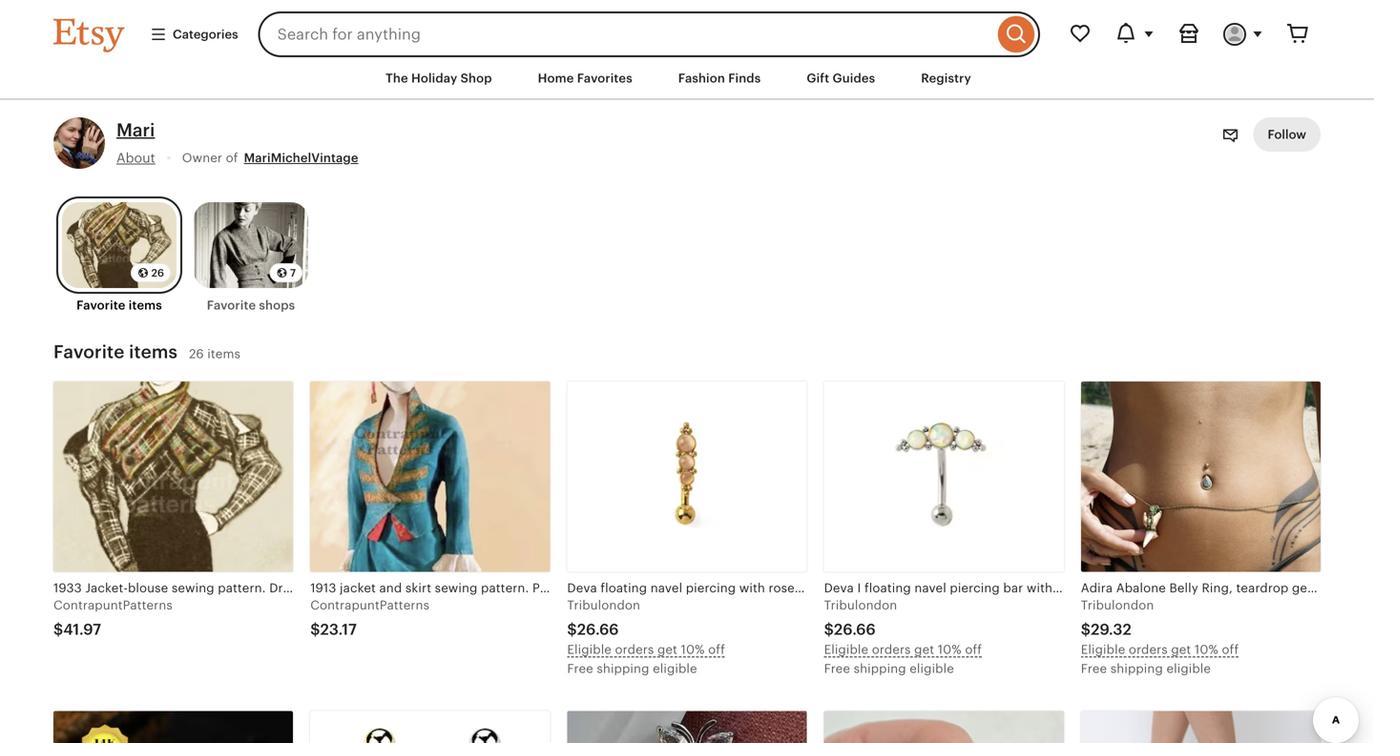 Task type: locate. For each thing, give the bounding box(es) containing it.
$ inside contrapuntpatterns $ 41.97
[[53, 621, 63, 638]]

41.97
[[63, 621, 101, 638]]

0 horizontal spatial get
[[657, 643, 677, 657]]

2 horizontal spatial eligible
[[1081, 643, 1125, 657]]

1 horizontal spatial eligible
[[910, 662, 954, 676]]

categories banner
[[19, 0, 1355, 57]]

1 horizontal spatial 10%
[[938, 643, 962, 657]]

10% for adira abalone belly ring, teardrop gemstone belly button ring, surgical steel belly bar, boho navel jewelry, belly piercing jewelry image
[[1195, 643, 1219, 657]]

contrapuntpatterns up 23.17
[[310, 598, 430, 613]]

3 $ from the left
[[567, 621, 577, 638]]

10%
[[681, 643, 705, 657], [938, 643, 962, 657], [1195, 643, 1219, 657]]

tribulondon
[[567, 598, 640, 613], [824, 598, 897, 613], [1081, 598, 1154, 613]]

follow link
[[1253, 118, 1321, 152]]

eligible orders get 10% off button for deva i floating navel piercing bar with opal, surgical steel belly bar piercing ring 1.6mm/14g, crescent boho belly button piercing with gem image
[[824, 640, 1064, 659]]

0 horizontal spatial 26.66
[[577, 621, 619, 638]]

10% for deva i floating navel piercing bar with opal, surgical steel belly bar piercing ring 1.6mm/14g, crescent boho belly button piercing with gem image
[[938, 643, 962, 657]]

eligible orders get 10% off button up butterfly belly ring, butterfly naval ring, butterfly piercing ring, butterfly belly button 'image'
[[567, 640, 807, 659]]

3 free from the left
[[1081, 662, 1107, 676]]

1 10% from the left
[[681, 643, 705, 657]]

$ inside tribulondon $ 29.32 eligible orders get 10% off free shipping eligible
[[1081, 621, 1091, 638]]

eligible inside tribulondon $ 29.32 eligible orders get 10% off free shipping eligible
[[1167, 662, 1211, 676]]

1 $ from the left
[[53, 621, 63, 638]]

26 items
[[189, 347, 241, 361]]

0 horizontal spatial 26
[[151, 267, 164, 279]]

1 eligible orders get 10% off button from the left
[[567, 640, 807, 659]]

eligible up butterfly belly ring, butterfly naval ring, butterfly piercing ring, butterfly belly button 'image'
[[653, 662, 697, 676]]

items
[[129, 298, 162, 313], [129, 342, 178, 362], [207, 347, 241, 361]]

shipping
[[597, 662, 649, 676], [854, 662, 906, 676], [1111, 662, 1163, 676]]

26.66 for deva i floating navel piercing bar with opal, surgical steel belly bar piercing ring 1.6mm/14g, crescent boho belly button piercing with gem image
[[834, 621, 876, 638]]

2 horizontal spatial free
[[1081, 662, 1107, 676]]

2 shipping from the left
[[854, 662, 906, 676]]

get inside tribulondon $ 29.32 eligible orders get 10% off free shipping eligible
[[1171, 643, 1191, 657]]

3 eligible orders get 10% off button from the left
[[1081, 640, 1321, 659]]

eligible inside tribulondon $ 29.32 eligible orders get 10% off free shipping eligible
[[1081, 643, 1125, 657]]

2 contrapuntpatterns from the left
[[310, 598, 430, 613]]

None search field
[[258, 11, 1040, 57]]

3 off from the left
[[1222, 643, 1239, 657]]

1 orders from the left
[[615, 643, 654, 657]]

adira abalone belly ring, teardrop gemstone belly button ring, surgical steel belly bar, boho navel jewelry, belly piercing jewelry image
[[1081, 382, 1321, 572]]

1 horizontal spatial eligible
[[824, 643, 869, 657]]

red tulle socks with stripes, striped lace socks, sheer tulle socks, striped women socks, lace socks women, designer red socks, 1603 socks image
[[1081, 712, 1321, 743]]

orders inside tribulondon $ 29.32 eligible orders get 10% off free shipping eligible
[[1129, 643, 1168, 657]]

1933 jacket-blouse sewing pattern. drop shoulders sleeves. cross neck-scarf. howard greer designer. k.hepburn in "christopher strong" image
[[53, 382, 293, 572]]

about button
[[116, 149, 155, 167]]

0 horizontal spatial free
[[567, 662, 593, 676]]

1 horizontal spatial contrapuntpatterns
[[310, 598, 430, 613]]

2 tribulondon $ 26.66 eligible orders get 10% off free shipping eligible from the left
[[824, 598, 982, 676]]

shipping up butterfly top circle gold belly bar with cubic zirconia cz diamonds diamanté crystal body jewellery navel bar surgical steel image
[[854, 662, 906, 676]]

1 shipping from the left
[[597, 662, 649, 676]]

butterfly top circle gold belly bar with cubic zirconia cz diamonds diamanté crystal body jewellery navel bar surgical steel image
[[824, 712, 1064, 743]]

1 horizontal spatial shipping
[[854, 662, 906, 676]]

get up butterfly belly ring, butterfly naval ring, butterfly piercing ring, butterfly belly button 'image'
[[657, 643, 677, 657]]

10% up "red tulle socks with stripes, striped lace socks, sheer tulle socks, striped women socks, lace socks women, designer red socks, 1603 socks" 'image' at the right bottom of the page
[[1195, 643, 1219, 657]]

0 horizontal spatial eligible
[[653, 662, 697, 676]]

shipping down 29.32
[[1111, 662, 1163, 676]]

2 horizontal spatial shipping
[[1111, 662, 1163, 676]]

off up butterfly top circle gold belly bar with cubic zirconia cz diamonds diamanté crystal body jewellery navel bar surgical steel image
[[965, 643, 982, 657]]

shops
[[259, 298, 295, 313]]

26 for 26
[[151, 267, 164, 279]]

3 eligible from the left
[[1081, 643, 1125, 657]]

off up "red tulle socks with stripes, striped lace socks, sheer tulle socks, striped women socks, lace socks women, designer red socks, 1603 socks" 'image' at the right bottom of the page
[[1222, 643, 1239, 657]]

eligible up butterfly top circle gold belly bar with cubic zirconia cz diamonds diamanté crystal body jewellery navel bar surgical steel image
[[910, 662, 954, 676]]

1 horizontal spatial tribulondon $ 26.66 eligible orders get 10% off free shipping eligible
[[824, 598, 982, 676]]

5 $ from the left
[[1081, 621, 1091, 638]]

1 horizontal spatial 26
[[189, 347, 204, 361]]

1 get from the left
[[657, 643, 677, 657]]

1 free from the left
[[567, 662, 593, 676]]

1 horizontal spatial free
[[824, 662, 850, 676]]

tribulondon $ 26.66 eligible orders get 10% off free shipping eligible
[[567, 598, 725, 676], [824, 598, 982, 676]]

$ for deva i floating navel piercing bar with opal, surgical steel belly bar piercing ring 1.6mm/14g, crescent boho belly button piercing with gem image
[[824, 621, 834, 638]]

off
[[708, 643, 725, 657], [965, 643, 982, 657], [1222, 643, 1239, 657]]

free inside tribulondon $ 29.32 eligible orders get 10% off free shipping eligible
[[1081, 662, 1107, 676]]

tribulondon for deva floating navel piercing with rose cat eye, gold surgical steel belly bar 1.6mm/14g, belly button ring with gems belly piercing jewelry image
[[567, 598, 640, 613]]

3 tribulondon from the left
[[1081, 598, 1154, 613]]

0 horizontal spatial shipping
[[597, 662, 649, 676]]

get
[[657, 643, 677, 657], [914, 643, 934, 657], [1171, 643, 1191, 657]]

tribulondon inside tribulondon $ 29.32 eligible orders get 10% off free shipping eligible
[[1081, 598, 1154, 613]]

home favorites
[[538, 71, 632, 85]]

orders for deva floating navel piercing with rose cat eye, gold surgical steel belly bar 1.6mm/14g, belly button ring with gems belly piercing jewelry image
[[615, 643, 654, 657]]

eligible orders get 10% off button
[[567, 640, 807, 659], [824, 640, 1064, 659], [1081, 640, 1321, 659]]

1 eligible from the left
[[567, 643, 612, 657]]

10% inside tribulondon $ 29.32 eligible orders get 10% off free shipping eligible
[[1195, 643, 1219, 657]]

2 horizontal spatial orders
[[1129, 643, 1168, 657]]

registry
[[921, 71, 971, 85]]

butterfly belly ring, butterfly naval ring, butterfly piercing ring, butterfly belly button image
[[567, 712, 807, 743]]

2 eligible from the left
[[910, 662, 954, 676]]

get for deva floating navel piercing with rose cat eye, gold surgical steel belly bar 1.6mm/14g, belly button ring with gems belly piercing jewelry image
[[657, 643, 677, 657]]

0 vertical spatial 26
[[151, 267, 164, 279]]

2 tribulondon from the left
[[824, 598, 897, 613]]

2 horizontal spatial tribulondon
[[1081, 598, 1154, 613]]

1 off from the left
[[708, 643, 725, 657]]

10% up butterfly top circle gold belly bar with cubic zirconia cz diamonds diamanté crystal body jewellery navel bar surgical steel image
[[938, 643, 962, 657]]

0 horizontal spatial eligible orders get 10% off button
[[567, 640, 807, 659]]

$
[[53, 621, 63, 638], [310, 621, 320, 638], [567, 621, 577, 638], [824, 621, 834, 638], [1081, 621, 1091, 638]]

23.17
[[320, 621, 357, 638]]

shipping for deva floating navel piercing with rose cat eye, gold surgical steel belly bar 1.6mm/14g, belly button ring with gems belly piercing jewelry image
[[597, 662, 649, 676]]

2 free from the left
[[824, 662, 850, 676]]

0 horizontal spatial orders
[[615, 643, 654, 657]]

gift guides
[[807, 71, 875, 85]]

0 horizontal spatial contrapuntpatterns
[[53, 598, 173, 613]]

categories
[[173, 27, 238, 41]]

free
[[567, 662, 593, 676], [824, 662, 850, 676], [1081, 662, 1107, 676]]

3 eligible from the left
[[1167, 662, 1211, 676]]

off for deva floating navel piercing with rose cat eye, gold surgical steel belly bar 1.6mm/14g, belly button ring with gems belly piercing jewelry image
[[708, 643, 725, 657]]

about
[[116, 150, 155, 165]]

14k solid gold butterfly belly button ring/dainty navel piercing/navel ring/belly ring/belly piercing jewelry 14g/valentines gifts for her image
[[53, 712, 293, 743]]

2 horizontal spatial 10%
[[1195, 643, 1219, 657]]

3 shipping from the left
[[1111, 662, 1163, 676]]

2 horizontal spatial eligible
[[1167, 662, 1211, 676]]

3 get from the left
[[1171, 643, 1191, 657]]

eligible
[[567, 643, 612, 657], [824, 643, 869, 657], [1081, 643, 1125, 657]]

4 $ from the left
[[824, 621, 834, 638]]

26.66
[[577, 621, 619, 638], [834, 621, 876, 638]]

contrapuntpatterns
[[53, 598, 173, 613], [310, 598, 430, 613]]

0 horizontal spatial eligible
[[567, 643, 612, 657]]

contrapuntpatterns up 41.97
[[53, 598, 173, 613]]

$ inside "contrapuntpatterns $ 23.17"
[[310, 621, 320, 638]]

eligible orders get 10% off button for deva floating navel piercing with rose cat eye, gold surgical steel belly bar 1.6mm/14g, belly button ring with gems belly piercing jewelry image
[[567, 640, 807, 659]]

$ for deva floating navel piercing with rose cat eye, gold surgical steel belly bar 1.6mm/14g, belly button ring with gems belly piercing jewelry image
[[567, 621, 577, 638]]

fashion
[[678, 71, 725, 85]]

guides
[[833, 71, 875, 85]]

eligible orders get 10% off button up butterfly top circle gold belly bar with cubic zirconia cz diamonds diamanté crystal body jewellery navel bar surgical steel image
[[824, 640, 1064, 659]]

10% for deva floating navel piercing with rose cat eye, gold surgical steel belly bar 1.6mm/14g, belly button ring with gems belly piercing jewelry image
[[681, 643, 705, 657]]

1 horizontal spatial tribulondon
[[824, 598, 897, 613]]

eligible up "red tulle socks with stripes, striped lace socks, sheer tulle socks, striped women socks, lace socks women, designer red socks, 1603 socks" 'image' at the right bottom of the page
[[1167, 662, 1211, 676]]

favorite
[[76, 298, 125, 313], [207, 298, 256, 313], [53, 342, 124, 362]]

eligible
[[653, 662, 697, 676], [910, 662, 954, 676], [1167, 662, 1211, 676]]

favorite items
[[76, 298, 162, 313], [53, 342, 178, 362]]

2 $ from the left
[[310, 621, 320, 638]]

home favorites link
[[524, 61, 647, 96]]

2 26.66 from the left
[[834, 621, 876, 638]]

orders for deva i floating navel piercing bar with opal, surgical steel belly bar piercing ring 1.6mm/14g, crescent boho belly button piercing with gem image
[[872, 643, 911, 657]]

get for adira abalone belly ring, teardrop gemstone belly button ring, surgical steel belly bar, boho navel jewelry, belly piercing jewelry image
[[1171, 643, 1191, 657]]

1 horizontal spatial 26.66
[[834, 621, 876, 638]]

shop
[[461, 71, 492, 85]]

3 orders from the left
[[1129, 643, 1168, 657]]

abalone shell paua shell covered butterfly 316l surgical steel belly button ring image
[[310, 712, 550, 743]]

1 eligible from the left
[[653, 662, 697, 676]]

2 orders from the left
[[872, 643, 911, 657]]

off for deva i floating navel piercing bar with opal, surgical steel belly bar piercing ring 1.6mm/14g, crescent boho belly button piercing with gem image
[[965, 643, 982, 657]]

eligible orders get 10% off button up "red tulle socks with stripes, striped lace socks, sheer tulle socks, striped women socks, lace socks women, designer red socks, 1603 socks" 'image' at the right bottom of the page
[[1081, 640, 1321, 659]]

contrapuntpatterns $ 23.17
[[310, 598, 430, 638]]

1 26.66 from the left
[[577, 621, 619, 638]]

get up butterfly top circle gold belly bar with cubic zirconia cz diamonds diamanté crystal body jewellery navel bar surgical steel image
[[914, 643, 934, 657]]

1 tribulondon from the left
[[567, 598, 640, 613]]

1 vertical spatial 26
[[189, 347, 204, 361]]

0 horizontal spatial 10%
[[681, 643, 705, 657]]

free for deva i floating navel piercing bar with opal, surgical steel belly bar piercing ring 1.6mm/14g, crescent boho belly button piercing with gem image
[[824, 662, 850, 676]]

3 10% from the left
[[1195, 643, 1219, 657]]

2 horizontal spatial eligible orders get 10% off button
[[1081, 640, 1321, 659]]

1 horizontal spatial off
[[965, 643, 982, 657]]

2 eligible orders get 10% off button from the left
[[824, 640, 1064, 659]]

owner
[[182, 151, 222, 165]]

free for deva floating navel piercing with rose cat eye, gold surgical steel belly bar 1.6mm/14g, belly button ring with gems belly piercing jewelry image
[[567, 662, 593, 676]]

0 horizontal spatial off
[[708, 643, 725, 657]]

orders down 29.32
[[1129, 643, 1168, 657]]

1 contrapuntpatterns from the left
[[53, 598, 173, 613]]

mari button
[[116, 118, 155, 143]]

0 horizontal spatial tribulondon $ 26.66 eligible orders get 10% off free shipping eligible
[[567, 598, 725, 676]]

menu bar
[[19, 57, 1355, 100]]

26
[[151, 267, 164, 279], [189, 347, 204, 361]]

contrapuntpatterns for 41.97
[[53, 598, 173, 613]]

10% up butterfly belly ring, butterfly naval ring, butterfly piercing ring, butterfly belly button 'image'
[[681, 643, 705, 657]]

2 off from the left
[[965, 643, 982, 657]]

owner of marimichelvintage
[[182, 151, 358, 165]]

off up butterfly belly ring, butterfly naval ring, butterfly piercing ring, butterfly belly button 'image'
[[708, 643, 725, 657]]

1 horizontal spatial get
[[914, 643, 934, 657]]

orders up butterfly top circle gold belly bar with cubic zirconia cz diamonds diamanté crystal body jewellery navel bar surgical steel image
[[872, 643, 911, 657]]

1 tribulondon $ 26.66 eligible orders get 10% off free shipping eligible from the left
[[567, 598, 725, 676]]

2 10% from the left
[[938, 643, 962, 657]]

1 horizontal spatial eligible orders get 10% off button
[[824, 640, 1064, 659]]

2 horizontal spatial get
[[1171, 643, 1191, 657]]

tribulondon $ 26.66 eligible orders get 10% off free shipping eligible for deva floating navel piercing with rose cat eye, gold surgical steel belly bar 1.6mm/14g, belly button ring with gems belly piercing jewelry image
[[567, 598, 725, 676]]

shipping inside tribulondon $ 29.32 eligible orders get 10% off free shipping eligible
[[1111, 662, 1163, 676]]

2 get from the left
[[914, 643, 934, 657]]

2 eligible from the left
[[824, 643, 869, 657]]

orders up butterfly belly ring, butterfly naval ring, butterfly piercing ring, butterfly belly button 'image'
[[615, 643, 654, 657]]

26.66 for deva floating navel piercing with rose cat eye, gold surgical steel belly bar 1.6mm/14g, belly button ring with gems belly piercing jewelry image
[[577, 621, 619, 638]]

0 horizontal spatial tribulondon
[[567, 598, 640, 613]]

orders
[[615, 643, 654, 657], [872, 643, 911, 657], [1129, 643, 1168, 657]]

eligible orders get 10% off button for adira abalone belly ring, teardrop gemstone belly button ring, surgical steel belly bar, boho navel jewelry, belly piercing jewelry image
[[1081, 640, 1321, 659]]

1 horizontal spatial orders
[[872, 643, 911, 657]]

2 horizontal spatial off
[[1222, 643, 1239, 657]]

gift guides link
[[792, 61, 890, 96]]

off inside tribulondon $ 29.32 eligible orders get 10% off free shipping eligible
[[1222, 643, 1239, 657]]

free for adira abalone belly ring, teardrop gemstone belly button ring, surgical steel belly bar, boho navel jewelry, belly piercing jewelry image
[[1081, 662, 1107, 676]]

deva floating navel piercing with rose cat eye, gold surgical steel belly bar 1.6mm/14g, belly button ring with gems belly piercing jewelry image
[[567, 382, 807, 572]]

finds
[[728, 71, 761, 85]]

get up "red tulle socks with stripes, striped lace socks, sheer tulle socks, striped women socks, lace socks women, designer red socks, 1603 socks" 'image' at the right bottom of the page
[[1171, 643, 1191, 657]]

eligible for deva i floating navel piercing bar with opal, surgical steel belly bar piercing ring 1.6mm/14g, crescent boho belly button piercing with gem image
[[910, 662, 954, 676]]

shipping up butterfly belly ring, butterfly naval ring, butterfly piercing ring, butterfly belly button 'image'
[[597, 662, 649, 676]]



Task type: describe. For each thing, give the bounding box(es) containing it.
the holiday shop
[[386, 71, 492, 85]]

menu bar containing the holiday shop
[[19, 57, 1355, 100]]

off for adira abalone belly ring, teardrop gemstone belly button ring, surgical steel belly bar, boho navel jewelry, belly piercing jewelry image
[[1222, 643, 1239, 657]]

favorite for 26
[[76, 298, 125, 313]]

29.32
[[1091, 621, 1132, 638]]

favorites
[[577, 71, 632, 85]]

eligible for adira abalone belly ring, teardrop gemstone belly button ring, surgical steel belly bar, boho navel jewelry, belly piercing jewelry image
[[1167, 662, 1211, 676]]

gift
[[807, 71, 829, 85]]

get for deva i floating navel piercing bar with opal, surgical steel belly bar piercing ring 1.6mm/14g, crescent boho belly button piercing with gem image
[[914, 643, 934, 657]]

the holiday shop link
[[371, 61, 506, 96]]

home
[[538, 71, 574, 85]]

shipping for adira abalone belly ring, teardrop gemstone belly button ring, surgical steel belly bar, boho navel jewelry, belly piercing jewelry image
[[1111, 662, 1163, 676]]

contrapuntpatterns for 23.17
[[310, 598, 430, 613]]

eligible for deva floating navel piercing with rose cat eye, gold surgical steel belly bar 1.6mm/14g, belly button ring with gems belly piercing jewelry image
[[653, 662, 697, 676]]

tribulondon $ 26.66 eligible orders get 10% off free shipping eligible for deva i floating navel piercing bar with opal, surgical steel belly bar piercing ring 1.6mm/14g, crescent boho belly button piercing with gem image
[[824, 598, 982, 676]]

orders for adira abalone belly ring, teardrop gemstone belly button ring, surgical steel belly bar, boho navel jewelry, belly piercing jewelry image
[[1129, 643, 1168, 657]]

follow
[[1268, 128, 1306, 142]]

1913 jacket and skirt sewing pattern. paul poired design with an open neckline and asymmetrical draped skirt image
[[310, 382, 550, 572]]

fashion finds
[[678, 71, 761, 85]]

none search field inside categories "banner"
[[258, 11, 1040, 57]]

the
[[386, 71, 408, 85]]

Search for anything text field
[[258, 11, 993, 57]]

marimichelvintage
[[244, 151, 358, 165]]

tribulondon for deva i floating navel piercing bar with opal, surgical steel belly bar piercing ring 1.6mm/14g, crescent boho belly button piercing with gem image
[[824, 598, 897, 613]]

eligible for adira abalone belly ring, teardrop gemstone belly button ring, surgical steel belly bar, boho navel jewelry, belly piercing jewelry image
[[1081, 643, 1125, 657]]

tribulondon for adira abalone belly ring, teardrop gemstone belly button ring, surgical steel belly bar, boho navel jewelry, belly piercing jewelry image
[[1081, 598, 1154, 613]]

registry link
[[907, 61, 986, 96]]

eligible for deva i floating navel piercing bar with opal, surgical steel belly bar piercing ring 1.6mm/14g, crescent boho belly button piercing with gem image
[[824, 643, 869, 657]]

mari
[[116, 120, 155, 140]]

categories button
[[136, 17, 252, 52]]

1 vertical spatial favorite items
[[53, 342, 178, 362]]

26 for 26 items
[[189, 347, 204, 361]]

fashion finds link
[[664, 61, 775, 96]]

favorite for 7
[[207, 298, 256, 313]]

eligible for deva floating navel piercing with rose cat eye, gold surgical steel belly bar 1.6mm/14g, belly button ring with gems belly piercing jewelry image
[[567, 643, 612, 657]]

holiday
[[411, 71, 457, 85]]

contrapuntpatterns $ 41.97
[[53, 598, 173, 638]]

favorite shops
[[207, 298, 295, 313]]

$ for adira abalone belly ring, teardrop gemstone belly button ring, surgical steel belly bar, boho navel jewelry, belly piercing jewelry image
[[1081, 621, 1091, 638]]

shipping for deva i floating navel piercing bar with opal, surgical steel belly bar piercing ring 1.6mm/14g, crescent boho belly button piercing with gem image
[[854, 662, 906, 676]]

7
[[290, 267, 296, 279]]

tribulondon $ 29.32 eligible orders get 10% off free shipping eligible
[[1081, 598, 1239, 676]]

marimichelvintage link
[[244, 149, 358, 167]]

of
[[226, 151, 238, 165]]

0 vertical spatial favorite items
[[76, 298, 162, 313]]

deva i floating navel piercing bar with opal, surgical steel belly bar piercing ring 1.6mm/14g, crescent boho belly button piercing with gem image
[[824, 382, 1064, 572]]



Task type: vqa. For each thing, say whether or not it's contained in the screenshot.
bottommost the Favorite items
yes



